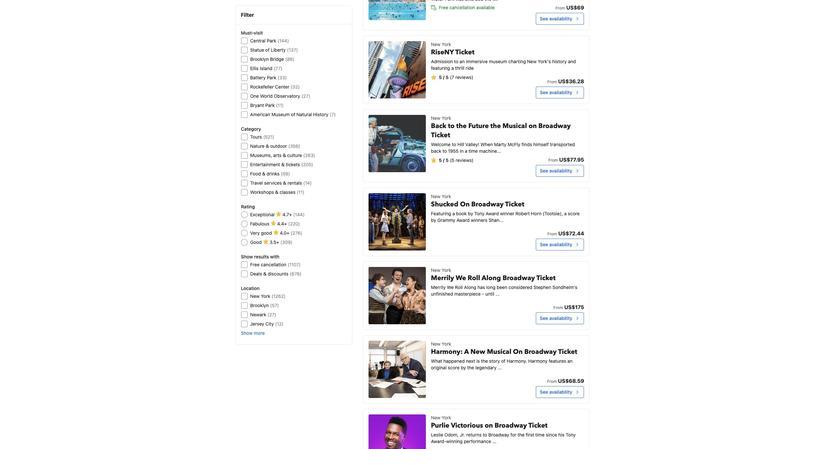 Task type: describe. For each thing, give the bounding box(es) containing it.
show for show results with
[[241, 254, 253, 260]]

what
[[431, 359, 443, 364]]

time inside new york back to the future the musical on broadway ticket welcome to hill valley! when marty mcfly finds himself transported back to 1955 in a time machine...
[[469, 148, 478, 154]]

new for purlie victorious on broadway ticket
[[431, 415, 441, 421]]

must-
[[241, 30, 254, 36]]

0 horizontal spatial of
[[266, 47, 270, 53]]

free for free cancellation available
[[439, 5, 449, 10]]

very good
[[250, 230, 272, 236]]

a inside new york back to the future the musical on broadway ticket welcome to hill valley! when marty mcfly finds himself transported back to 1955 in a time machine...
[[465, 148, 468, 154]]

from for harmony: a new musical on broadway ticket
[[548, 379, 557, 384]]

museums,
[[250, 153, 272, 158]]

from inside from us$36.28
[[548, 79, 557, 84]]

jersey city (12)
[[250, 321, 284, 327]]

score inside new york harmony: a new musical on broadway ticket what happened next is the story of harmony.  harmony features an original score by the legendary ...
[[448, 365, 460, 371]]

/ for back to the future the musical on broadway ticket
[[443, 158, 445, 163]]

available
[[477, 5, 495, 10]]

harmony:
[[431, 348, 463, 357]]

exceptional
[[250, 212, 275, 218]]

back to the future the musical on broadway ticket image
[[369, 115, 426, 172]]

when
[[481, 142, 493, 147]]

1 vertical spatial (27)
[[268, 312, 277, 318]]

admission
[[431, 59, 453, 64]]

a
[[465, 348, 469, 357]]

to up 1955
[[452, 142, 457, 147]]

& down (59)
[[283, 180, 287, 186]]

to down welcome
[[443, 148, 447, 154]]

1 horizontal spatial we
[[456, 274, 467, 283]]

0 horizontal spatial we
[[447, 285, 454, 290]]

hill
[[458, 142, 465, 147]]

food & drinks (59)
[[250, 171, 290, 177]]

0 horizontal spatial award
[[457, 218, 470, 223]]

new york back to the future the musical on broadway ticket welcome to hill valley! when marty mcfly finds himself transported back to 1955 in a time machine...
[[431, 115, 576, 154]]

good
[[250, 240, 262, 245]]

machine...
[[480, 148, 502, 154]]

(7)
[[330, 112, 336, 117]]

& right "arts"
[[283, 153, 286, 158]]

deals & discounts (676)
[[250, 271, 302, 277]]

tours
[[250, 134, 262, 140]]

broadway inside "new york shucked on broadway ticket featuring a book by tony award winner robert horn (tootsie), a score by grammy award winners shan..."
[[472, 200, 504, 209]]

broadway up 'for'
[[495, 422, 527, 431]]

featuring
[[431, 65, 451, 71]]

a inside 'new york riseny ticket admission to an immersive museum charting new york's history and featuring a thrill ride'
[[452, 65, 454, 71]]

workshops
[[250, 190, 274, 195]]

free for free cancellation (1107)
[[250, 262, 260, 268]]

harmony.
[[507, 359, 528, 364]]

/ for riseny ticket
[[443, 74, 445, 80]]

(309)
[[281, 240, 293, 245]]

0 horizontal spatial by
[[431, 218, 437, 223]]

new for merrily we roll along broadway ticket
[[431, 268, 441, 273]]

from us$68.59
[[548, 378, 585, 384]]

harmony
[[529, 359, 548, 364]]

1 horizontal spatial (27)
[[302, 93, 310, 99]]

shan...
[[489, 218, 504, 223]]

history
[[553, 59, 567, 64]]

until
[[486, 291, 495, 297]]

& for discounts
[[264, 271, 267, 277]]

broadway inside new york harmony: a new musical on broadway ticket what happened next is the story of harmony.  harmony features an original score by the legendary ...
[[525, 348, 557, 357]]

0 vertical spatial by
[[468, 211, 474, 217]]

finds
[[522, 142, 533, 147]]

ticket inside "new york shucked on broadway ticket featuring a book by tony award winner robert horn (tootsie), a score by grammy award winners shan..."
[[506, 200, 525, 209]]

3 see from the top
[[540, 168, 549, 174]]

next
[[466, 359, 476, 364]]

entertainment
[[250, 162, 280, 167]]

5 left (5
[[446, 158, 449, 163]]

1 horizontal spatial (144)
[[294, 212, 305, 218]]

deals
[[250, 271, 262, 277]]

show results with
[[241, 254, 280, 260]]

an inside new york harmony: a new musical on broadway ticket what happened next is the story of harmony.  harmony features an original score by the legendary ...
[[568, 359, 573, 364]]

book
[[457, 211, 467, 217]]

(1107)
[[288, 262, 301, 268]]

winning
[[447, 439, 463, 445]]

jersey
[[250, 321, 264, 327]]

brooklyn for brooklyn
[[250, 303, 269, 309]]

ticket inside new york back to the future the musical on broadway ticket welcome to hill valley! when marty mcfly finds himself transported back to 1955 in a time machine...
[[431, 131, 451, 140]]

museums, arts & culture (263)
[[250, 153, 315, 158]]

transported
[[551, 142, 576, 147]]

availability for harmony: a new musical on broadway ticket
[[550, 390, 573, 395]]

travel
[[250, 180, 263, 186]]

newark
[[250, 312, 266, 318]]

american museum of natural history (7)
[[250, 112, 336, 117]]

the left future
[[457, 122, 467, 131]]

from for free cancellation available
[[556, 6, 566, 11]]

shucked
[[431, 200, 459, 209]]

by inside new york harmony: a new musical on broadway ticket what happened next is the story of harmony.  harmony features an original score by the legendary ...
[[461, 365, 466, 371]]

for
[[511, 433, 517, 438]]

bryant
[[250, 103, 264, 108]]

see for merrily we roll along broadway ticket
[[540, 316, 549, 321]]

ticket inside new york harmony: a new musical on broadway ticket what happened next is the story of harmony.  harmony features an original score by the legendary ...
[[559, 348, 578, 357]]

(32)
[[291, 84, 300, 90]]

park for central park
[[267, 38, 277, 44]]

see availability for merrily we roll along broadway ticket
[[540, 316, 573, 321]]

of inside new york harmony: a new musical on broadway ticket what happened next is the story of harmony.  harmony features an original score by the legendary ...
[[502, 359, 506, 364]]

york for purlie
[[442, 415, 452, 421]]

4.7+ (144)
[[283, 212, 305, 218]]

see availability for free cancellation available
[[540, 16, 573, 21]]

from for merrily we roll along broadway ticket
[[554, 306, 564, 311]]

valley!
[[466, 142, 480, 147]]

new york harmony: a new musical on broadway ticket what happened next is the story of harmony.  harmony features an original score by the legendary ...
[[431, 342, 578, 371]]

with
[[270, 254, 280, 260]]

happened
[[444, 359, 465, 364]]

one world observatory (27)
[[250, 93, 310, 99]]

to inside 'new york riseny ticket admission to an immersive museum charting new york's history and featuring a thrill ride'
[[455, 59, 459, 64]]

(276)
[[291, 230, 303, 236]]

to right back
[[448, 122, 455, 131]]

(676)
[[290, 271, 302, 277]]

1 horizontal spatial (11)
[[297, 190, 305, 195]]

from inside from us$77.95
[[549, 158, 558, 163]]

ride
[[466, 65, 474, 71]]

rockefeller center (32)
[[250, 84, 300, 90]]

liberty
[[271, 47, 286, 53]]

rockefeller
[[250, 84, 274, 90]]

0 horizontal spatial roll
[[455, 285, 463, 290]]

stephen
[[534, 285, 552, 290]]

new up is
[[471, 348, 486, 357]]

one
[[250, 93, 259, 99]]

new for shucked on broadway ticket
[[431, 194, 441, 199]]

score inside "new york shucked on broadway ticket featuring a book by tony award winner robert horn (tootsie), a score by grammy award winners shan..."
[[568, 211, 580, 217]]

york for (1262)
[[261, 294, 271, 299]]

on inside "new york shucked on broadway ticket featuring a book by tony award winner robert horn (tootsie), a score by grammy award winners shan..."
[[460, 200, 470, 209]]

rentals
[[288, 180, 302, 186]]

from us$175
[[554, 305, 585, 311]]

5 down featuring
[[439, 74, 442, 80]]

more
[[254, 331, 265, 336]]

leslie
[[431, 433, 444, 438]]

museum
[[272, 112, 290, 117]]

3 availability from the top
[[550, 168, 573, 174]]

(137)
[[287, 47, 298, 53]]

(521)
[[264, 134, 275, 140]]

results
[[254, 254, 269, 260]]

park for battery park
[[267, 75, 277, 80]]

the right is
[[482, 359, 488, 364]]

1 horizontal spatial award
[[486, 211, 499, 217]]

the down next
[[468, 365, 475, 371]]

long
[[487, 285, 496, 290]]

5 / 5 (5 reviews)
[[439, 158, 474, 163]]

on inside new york back to the future the musical on broadway ticket welcome to hill valley! when marty mcfly finds himself transported back to 1955 in a time machine...
[[529, 122, 537, 131]]

ticket inside 'new york riseny ticket admission to an immersive museum charting new york's history and featuring a thrill ride'
[[456, 48, 475, 57]]

& for tickets
[[282, 162, 285, 167]]

cancellation for (1107)
[[261, 262, 287, 268]]

charting
[[509, 59, 526, 64]]

from for shucked on broadway ticket
[[548, 232, 558, 237]]

visit
[[254, 30, 263, 36]]

history
[[313, 112, 329, 117]]

location
[[241, 286, 260, 291]]

travel services & rentals (14)
[[250, 180, 312, 186]]

legendary
[[476, 365, 497, 371]]

story
[[490, 359, 500, 364]]

harmony: a new musical on broadway ticket image
[[369, 341, 426, 399]]

2 merrily from the top
[[431, 285, 446, 290]]

5 down back
[[439, 158, 442, 163]]

been
[[497, 285, 508, 290]]

2 see from the top
[[540, 90, 549, 95]]

newark (27)
[[250, 312, 277, 318]]

musical inside new york back to the future the musical on broadway ticket welcome to hill valley! when marty mcfly finds himself transported back to 1955 in a time machine...
[[503, 122, 527, 131]]

show for show more
[[241, 331, 253, 336]]

features
[[549, 359, 567, 364]]

immersive
[[466, 59, 488, 64]]

& for drinks
[[262, 171, 266, 177]]

1 horizontal spatial roll
[[468, 274, 481, 283]]

park for bryant park
[[266, 103, 275, 108]]

battery
[[250, 75, 266, 80]]

0 horizontal spatial (144)
[[278, 38, 289, 44]]

statue of liberty (137)
[[250, 47, 298, 53]]

ticket inside new york purlie victorious on broadway ticket leslie odom, jr. returns to broadway for the first time since his tony award-winning performance ...
[[529, 422, 548, 431]]

york for merrily
[[442, 268, 452, 273]]

(7
[[450, 74, 455, 80]]

0 horizontal spatial along
[[464, 285, 477, 290]]

(59)
[[281, 171, 290, 177]]



Task type: vqa. For each thing, say whether or not it's contained in the screenshot.
WW inside the the What are the best hotels in Hawaii near Pearl Harbor / WW II Valor in the Pacific National Monument?
no



Task type: locate. For each thing, give the bounding box(es) containing it.
york up shucked
[[442, 194, 452, 199]]

york for back
[[442, 115, 452, 121]]

we up masterpiece
[[456, 274, 467, 283]]

park down world
[[266, 103, 275, 108]]

on
[[529, 122, 537, 131], [485, 422, 493, 431]]

score up us$72.44
[[568, 211, 580, 217]]

fabulous
[[250, 221, 270, 227]]

mcfly
[[508, 142, 521, 147]]

new york purlie victorious on broadway ticket leslie odom, jr. returns to broadway for the first time since his tony award-winning performance ...
[[431, 415, 576, 445]]

a right (tootsie),
[[565, 211, 567, 217]]

ticket inside new york merrily we roll along broadway ticket merrily we roll along has long been considered stephen sondheim's unfinished masterpiece - until ...
[[537, 274, 556, 283]]

0 vertical spatial show
[[241, 254, 253, 260]]

on inside new york purlie victorious on broadway ticket leslie odom, jr. returns to broadway for the first time since his tony award-winning performance ...
[[485, 422, 493, 431]]

brooklyn
[[250, 56, 269, 62], [250, 303, 269, 309]]

5 see availability from the top
[[540, 316, 573, 321]]

(27) up city
[[268, 312, 277, 318]]

(205)
[[302, 162, 313, 167]]

on up "harmony."
[[514, 348, 523, 357]]

0 vertical spatial merrily
[[431, 274, 455, 283]]

an
[[460, 59, 465, 64], [568, 359, 573, 364]]

2 vertical spatial by
[[461, 365, 466, 371]]

see for free cancellation available
[[540, 16, 549, 21]]

2 horizontal spatial of
[[502, 359, 506, 364]]

5 / 5 (7 reviews)
[[439, 74, 474, 80]]

0 horizontal spatial (27)
[[268, 312, 277, 318]]

0 vertical spatial (27)
[[302, 93, 310, 99]]

1 vertical spatial we
[[447, 285, 454, 290]]

riseny ticket image
[[369, 41, 426, 99]]

0 horizontal spatial score
[[448, 365, 460, 371]]

york up purlie
[[442, 415, 452, 421]]

new up harmony: at the bottom
[[431, 342, 441, 347]]

see availability down from us$69
[[540, 16, 573, 21]]

1 vertical spatial an
[[568, 359, 573, 364]]

1 vertical spatial time
[[536, 433, 545, 438]]

broadway inside new york back to the future the musical on broadway ticket welcome to hill valley! when marty mcfly finds himself transported back to 1955 in a time machine...
[[539, 122, 571, 131]]

a left thrill
[[452, 65, 454, 71]]

0 vertical spatial on
[[460, 200, 470, 209]]

an right features
[[568, 359, 573, 364]]

roll up has
[[468, 274, 481, 283]]

-
[[482, 291, 485, 297]]

us$68.59
[[559, 378, 585, 384]]

broadway up winners
[[472, 200, 504, 209]]

original
[[431, 365, 447, 371]]

0 vertical spatial brooklyn
[[250, 56, 269, 62]]

york inside "new york shucked on broadway ticket featuring a book by tony award winner robert horn (tootsie), a score by grammy award winners shan..."
[[442, 194, 452, 199]]

1 vertical spatial reviews)
[[456, 158, 474, 163]]

brooklyn for brooklyn bridge
[[250, 56, 269, 62]]

award-
[[431, 439, 447, 445]]

new up the unfinished
[[431, 268, 441, 273]]

& for outdoor
[[266, 143, 269, 149]]

york up riseny
[[442, 42, 452, 47]]

1 vertical spatial park
[[267, 75, 277, 80]]

3.5+ (309)
[[270, 240, 293, 245]]

see for harmony: a new musical on broadway ticket
[[540, 390, 549, 395]]

0 horizontal spatial (11)
[[276, 103, 284, 108]]

reviews) for future
[[456, 158, 474, 163]]

center
[[275, 84, 290, 90]]

1 vertical spatial show
[[241, 331, 253, 336]]

0 vertical spatial score
[[568, 211, 580, 217]]

grammy
[[438, 218, 456, 223]]

reviews) for to
[[456, 74, 474, 80]]

from inside from us$69
[[556, 6, 566, 11]]

broadway up the considered
[[503, 274, 535, 283]]

...
[[496, 291, 500, 297], [498, 365, 502, 371], [493, 439, 497, 445]]

1 show from the top
[[241, 254, 253, 260]]

the
[[457, 122, 467, 131], [491, 122, 501, 131], [482, 359, 488, 364], [468, 365, 475, 371], [518, 433, 525, 438]]

4 see from the top
[[540, 242, 549, 248]]

1 horizontal spatial free
[[439, 5, 449, 10]]

musical up story
[[487, 348, 512, 357]]

0 vertical spatial free
[[439, 5, 449, 10]]

by down featuring
[[431, 218, 437, 223]]

from left us$69 on the right of the page
[[556, 6, 566, 11]]

2 see availability from the top
[[540, 90, 573, 95]]

... inside new york purlie victorious on broadway ticket leslie odom, jr. returns to broadway for the first time since his tony award-winning performance ...
[[493, 439, 497, 445]]

american dream dreamworks indoor water park ticket image
[[369, 0, 426, 20]]

see availability down from us$77.95
[[540, 168, 573, 174]]

a left "book"
[[453, 211, 455, 217]]

free cancellation available
[[439, 5, 495, 10]]

availability for merrily we roll along broadway ticket
[[550, 316, 573, 321]]

see availability down from us$72.44
[[540, 242, 573, 248]]

1 brooklyn from the top
[[250, 56, 269, 62]]

an inside 'new york riseny ticket admission to an immersive museum charting new york's history and featuring a thrill ride'
[[460, 59, 465, 64]]

new for harmony: a new musical on broadway ticket
[[431, 342, 441, 347]]

broadway inside new york merrily we roll along broadway ticket merrily we roll along has long been considered stephen sondheim's unfinished masterpiece - until ...
[[503, 274, 535, 283]]

1 horizontal spatial tony
[[566, 433, 576, 438]]

reviews)
[[456, 74, 474, 80], [456, 158, 474, 163]]

show left more
[[241, 331, 253, 336]]

1 vertical spatial roll
[[455, 285, 463, 290]]

1 vertical spatial free
[[250, 262, 260, 268]]

2 brooklyn from the top
[[250, 303, 269, 309]]

0 vertical spatial park
[[267, 38, 277, 44]]

ticket up stephen
[[537, 274, 556, 283]]

0 horizontal spatial on
[[485, 422, 493, 431]]

show inside button
[[241, 331, 253, 336]]

5 availability from the top
[[550, 316, 573, 321]]

show more button
[[241, 330, 265, 337]]

1 horizontal spatial on
[[514, 348, 523, 357]]

new down location
[[250, 294, 260, 299]]

4 availability from the top
[[550, 242, 573, 248]]

york up the unfinished
[[442, 268, 452, 273]]

1 vertical spatial (144)
[[294, 212, 305, 218]]

0 vertical spatial musical
[[503, 122, 527, 131]]

broadway left 'for'
[[489, 433, 510, 438]]

1 vertical spatial along
[[464, 285, 477, 290]]

1 see from the top
[[540, 16, 549, 21]]

1955
[[448, 148, 459, 154]]

1 vertical spatial brooklyn
[[250, 303, 269, 309]]

new up purlie
[[431, 415, 441, 421]]

1 horizontal spatial on
[[529, 122, 537, 131]]

0 vertical spatial (11)
[[276, 103, 284, 108]]

york for riseny
[[442, 42, 452, 47]]

(220)
[[289, 221, 300, 227]]

to up thrill
[[455, 59, 459, 64]]

see availability down from us$175
[[540, 316, 573, 321]]

york for harmony:
[[442, 342, 452, 347]]

along up masterpiece
[[464, 285, 477, 290]]

... inside new york harmony: a new musical on broadway ticket what happened next is the story of harmony.  harmony features an original score by the legendary ...
[[498, 365, 502, 371]]

york inside new york purlie victorious on broadway ticket leslie odom, jr. returns to broadway for the first time since his tony award-winning performance ...
[[442, 415, 452, 421]]

0 vertical spatial time
[[469, 148, 478, 154]]

6 availability from the top
[[550, 390, 573, 395]]

2 vertical spatial park
[[266, 103, 275, 108]]

battery park (33)
[[250, 75, 287, 80]]

services
[[264, 180, 282, 186]]

reviews) down thrill
[[456, 74, 474, 80]]

4 see availability from the top
[[540, 242, 573, 248]]

island
[[260, 66, 273, 71]]

see for shucked on broadway ticket
[[540, 242, 549, 248]]

york inside 'new york riseny ticket admission to an immersive museum charting new york's history and featuring a thrill ride'
[[442, 42, 452, 47]]

tony inside new york purlie victorious on broadway ticket leslie odom, jr. returns to broadway for the first time since his tony award-winning performance ...
[[566, 433, 576, 438]]

(12)
[[275, 321, 284, 327]]

score down the happened
[[448, 365, 460, 371]]

5 left (7
[[446, 74, 449, 80]]

world
[[260, 93, 273, 99]]

award down "book"
[[457, 218, 470, 223]]

2 / from the top
[[443, 158, 445, 163]]

1 availability from the top
[[550, 16, 573, 21]]

new york riseny ticket admission to an immersive museum charting new york's history and featuring a thrill ride
[[431, 42, 576, 71]]

of down central park (144) at the left of page
[[266, 47, 270, 53]]

jr.
[[460, 433, 466, 438]]

1 merrily from the top
[[431, 274, 455, 283]]

from left us$175
[[554, 306, 564, 311]]

0 vertical spatial along
[[482, 274, 501, 283]]

1 see availability from the top
[[540, 16, 573, 21]]

6 see from the top
[[540, 390, 549, 395]]

0 horizontal spatial an
[[460, 59, 465, 64]]

broadway up harmony
[[525, 348, 557, 357]]

0 vertical spatial ...
[[496, 291, 500, 297]]

from left us$36.28
[[548, 79, 557, 84]]

an up thrill
[[460, 59, 465, 64]]

from inside from us$68.59
[[548, 379, 557, 384]]

featuring
[[431, 211, 452, 217]]

0 horizontal spatial time
[[469, 148, 478, 154]]

1 vertical spatial by
[[431, 218, 437, 223]]

1 vertical spatial /
[[443, 158, 445, 163]]

we up the unfinished
[[447, 285, 454, 290]]

to up performance
[[483, 433, 488, 438]]

rating
[[241, 204, 255, 210]]

is
[[477, 359, 480, 364]]

new left york's
[[528, 59, 537, 64]]

availability for free cancellation available
[[550, 16, 573, 21]]

see availability down from us$36.28
[[540, 90, 573, 95]]

by
[[468, 211, 474, 217], [431, 218, 437, 223], [461, 365, 466, 371]]

2 availability from the top
[[550, 90, 573, 95]]

from us$77.95
[[549, 157, 585, 163]]

roll up masterpiece
[[455, 285, 463, 290]]

new for back to the future the musical on broadway ticket
[[431, 115, 441, 121]]

new york merrily we roll along broadway ticket merrily we roll along has long been considered stephen sondheim's unfinished masterpiece - until ...
[[431, 268, 578, 297]]

(1262)
[[272, 294, 286, 299]]

0 horizontal spatial free
[[250, 262, 260, 268]]

york's
[[538, 59, 552, 64]]

time down valley!
[[469, 148, 478, 154]]

/ left (5
[[443, 158, 445, 163]]

outdoor
[[271, 143, 287, 149]]

0 horizontal spatial on
[[460, 200, 470, 209]]

1 vertical spatial musical
[[487, 348, 512, 357]]

ticket up immersive
[[456, 48, 475, 57]]

1 vertical spatial cancellation
[[261, 262, 287, 268]]

& right deals
[[264, 271, 267, 277]]

city
[[266, 321, 274, 327]]

(77)
[[274, 66, 283, 71]]

1 / from the top
[[443, 74, 445, 80]]

york for shucked
[[442, 194, 452, 199]]

riseny
[[431, 48, 454, 57]]

natural
[[297, 112, 312, 117]]

central
[[250, 38, 266, 44]]

0 vertical spatial roll
[[468, 274, 481, 283]]

ticket up winner
[[506, 200, 525, 209]]

& down (521)
[[266, 143, 269, 149]]

1 vertical spatial score
[[448, 365, 460, 371]]

& down services
[[275, 190, 279, 195]]

5
[[439, 74, 442, 80], [446, 74, 449, 80], [439, 158, 442, 163], [446, 158, 449, 163]]

(27) up the natural
[[302, 93, 310, 99]]

availability down from us$77.95
[[550, 168, 573, 174]]

availability down from us$36.28
[[550, 90, 573, 95]]

york up back
[[442, 115, 452, 121]]

park
[[267, 38, 277, 44], [267, 75, 277, 80], [266, 103, 275, 108]]

see availability for shucked on broadway ticket
[[540, 242, 573, 248]]

winner
[[501, 211, 515, 217]]

0 vertical spatial (144)
[[278, 38, 289, 44]]

by right "book"
[[468, 211, 474, 217]]

1 vertical spatial of
[[291, 112, 295, 117]]

1 vertical spatial merrily
[[431, 285, 446, 290]]

4.4+ (220)
[[277, 221, 300, 227]]

0 horizontal spatial tony
[[475, 211, 485, 217]]

1 horizontal spatial an
[[568, 359, 573, 364]]

0 vertical spatial reviews)
[[456, 74, 474, 80]]

the right future
[[491, 122, 501, 131]]

new inside new york merrily we roll along broadway ticket merrily we roll along has long been considered stephen sondheim's unfinished masterpiece - until ...
[[431, 268, 441, 273]]

0 vertical spatial an
[[460, 59, 465, 64]]

broadway up transported on the top right of page
[[539, 122, 571, 131]]

& down museums, arts & culture (263)
[[282, 162, 285, 167]]

cancellation
[[450, 5, 476, 10], [261, 262, 287, 268]]

1 horizontal spatial by
[[461, 365, 466, 371]]

on up "book"
[[460, 200, 470, 209]]

5 see from the top
[[540, 316, 549, 321]]

0 vertical spatial award
[[486, 211, 499, 217]]

york up brooklyn (57)
[[261, 294, 271, 299]]

1 vertical spatial (11)
[[297, 190, 305, 195]]

tony right his in the bottom of the page
[[566, 433, 576, 438]]

york inside new york harmony: a new musical on broadway ticket what happened next is the story of harmony.  harmony features an original score by the legendary ...
[[442, 342, 452, 347]]

thrill
[[456, 65, 465, 71]]

york inside new york back to the future the musical on broadway ticket welcome to hill valley! when marty mcfly finds himself transported back to 1955 in a time machine...
[[442, 115, 452, 121]]

(11) down one world observatory (27)
[[276, 103, 284, 108]]

0 vertical spatial tony
[[475, 211, 485, 217]]

us$69
[[567, 5, 585, 11]]

2 horizontal spatial by
[[468, 211, 474, 217]]

2 vertical spatial of
[[502, 359, 506, 364]]

time inside new york purlie victorious on broadway ticket leslie odom, jr. returns to broadway for the first time since his tony award-winning performance ...
[[536, 433, 545, 438]]

0 vertical spatial /
[[443, 74, 445, 80]]

musical inside new york harmony: a new musical on broadway ticket what happened next is the story of harmony.  harmony features an original score by the legendary ...
[[487, 348, 512, 357]]

marty
[[495, 142, 507, 147]]

6 see availability from the top
[[540, 390, 573, 395]]

see availability for harmony: a new musical on broadway ticket
[[540, 390, 573, 395]]

availability for shucked on broadway ticket
[[550, 242, 573, 248]]

new up shucked
[[431, 194, 441, 199]]

see availability down from us$68.59
[[540, 390, 573, 395]]

of
[[266, 47, 270, 53], [291, 112, 295, 117], [502, 359, 506, 364]]

ticket up first
[[529, 422, 548, 431]]

2 show from the top
[[241, 331, 253, 336]]

& for classes
[[275, 190, 279, 195]]

... right the until at the right of the page
[[496, 291, 500, 297]]

new inside "new york shucked on broadway ticket featuring a book by tony award winner robert horn (tootsie), a score by grammy award winners shan..."
[[431, 194, 441, 199]]

1 horizontal spatial along
[[482, 274, 501, 283]]

time right first
[[536, 433, 545, 438]]

arts
[[274, 153, 282, 158]]

musical up mcfly
[[503, 122, 527, 131]]

new
[[431, 42, 441, 47], [528, 59, 537, 64], [431, 115, 441, 121], [431, 194, 441, 199], [431, 268, 441, 273], [250, 294, 260, 299], [431, 342, 441, 347], [471, 348, 486, 357], [431, 415, 441, 421]]

first
[[526, 433, 535, 438]]

availability down from us$175
[[550, 316, 573, 321]]

brooklyn down statue
[[250, 56, 269, 62]]

2 vertical spatial ...
[[493, 439, 497, 445]]

1 horizontal spatial score
[[568, 211, 580, 217]]

tony inside "new york shucked on broadway ticket featuring a book by tony award winner robert horn (tootsie), a score by grammy award winners shan..."
[[475, 211, 485, 217]]

to inside new york purlie victorious on broadway ticket leslie odom, jr. returns to broadway for the first time since his tony award-winning performance ...
[[483, 433, 488, 438]]

merrily we roll along broadway ticket image
[[369, 267, 426, 325]]

(86)
[[286, 56, 295, 62]]

1 horizontal spatial cancellation
[[450, 5, 476, 10]]

show left results
[[241, 254, 253, 260]]

availability down from us$72.44
[[550, 242, 573, 248]]

0 vertical spatial cancellation
[[450, 5, 476, 10]]

1 vertical spatial on
[[485, 422, 493, 431]]

/ left (7
[[443, 74, 445, 80]]

ellis island (77)
[[250, 66, 283, 71]]

(11) down the rentals
[[297, 190, 305, 195]]

us$36.28
[[559, 78, 585, 84]]

new inside new york back to the future the musical on broadway ticket welcome to hill valley! when marty mcfly finds himself transported back to 1955 in a time machine...
[[431, 115, 441, 121]]

reviews) down in
[[456, 158, 474, 163]]

free
[[439, 5, 449, 10], [250, 262, 260, 268]]

cancellation for available
[[450, 5, 476, 10]]

(356)
[[289, 143, 301, 149]]

from inside from us$72.44
[[548, 232, 558, 237]]

culture
[[287, 153, 302, 158]]

ticket up features
[[559, 348, 578, 357]]

from down transported on the top right of page
[[549, 158, 558, 163]]

along up long
[[482, 274, 501, 283]]

(33)
[[278, 75, 287, 80]]

1 vertical spatial tony
[[566, 433, 576, 438]]

york inside new york merrily we roll along broadway ticket merrily we roll along has long been considered stephen sondheim's unfinished masterpiece - until ...
[[442, 268, 452, 273]]

on inside new york harmony: a new musical on broadway ticket what happened next is the story of harmony.  harmony features an original score by the legendary ...
[[514, 348, 523, 357]]

new inside new york purlie victorious on broadway ticket leslie odom, jr. returns to broadway for the first time since his tony award-winning performance ...
[[431, 415, 441, 421]]

american
[[250, 112, 270, 117]]

by down next
[[461, 365, 466, 371]]

0 vertical spatial of
[[266, 47, 270, 53]]

0 vertical spatial on
[[529, 122, 537, 131]]

1 vertical spatial ...
[[498, 365, 502, 371]]

robert
[[516, 211, 530, 217]]

0 vertical spatial we
[[456, 274, 467, 283]]

1 horizontal spatial time
[[536, 433, 545, 438]]

... right performance
[[493, 439, 497, 445]]

... inside new york merrily we roll along broadway ticket merrily we roll along has long been considered stephen sondheim's unfinished masterpiece - until ...
[[496, 291, 500, 297]]

(57)
[[270, 303, 279, 309]]

shucked on broadway ticket image
[[369, 194, 426, 251]]

park up rockefeller center (32)
[[267, 75, 277, 80]]

1 vertical spatial award
[[457, 218, 470, 223]]

3 see availability from the top
[[540, 168, 573, 174]]

time
[[469, 148, 478, 154], [536, 433, 545, 438]]

& right food
[[262, 171, 266, 177]]

0 horizontal spatial cancellation
[[261, 262, 287, 268]]

1 horizontal spatial of
[[291, 112, 295, 117]]

1 vertical spatial on
[[514, 348, 523, 357]]

from us$72.44
[[548, 231, 585, 237]]

to
[[455, 59, 459, 64], [448, 122, 455, 131], [452, 142, 457, 147], [443, 148, 447, 154], [483, 433, 488, 438]]

ticket up welcome
[[431, 131, 451, 140]]

workshops & classes (11)
[[250, 190, 305, 195]]

us$175
[[565, 305, 585, 311]]

a right in
[[465, 148, 468, 154]]

the right 'for'
[[518, 433, 525, 438]]

purlie victorious on broadway ticket image
[[369, 415, 426, 450]]

the inside new york purlie victorious on broadway ticket leslie odom, jr. returns to broadway for the first time since his tony award-winning performance ...
[[518, 433, 525, 438]]

new up riseny
[[431, 42, 441, 47]]

on up performance
[[485, 422, 493, 431]]

good
[[261, 230, 272, 236]]

new for riseny ticket
[[431, 42, 441, 47]]

(144)
[[278, 38, 289, 44], [294, 212, 305, 218]]

of left the natural
[[291, 112, 295, 117]]

4.0+
[[280, 230, 290, 236]]

himself
[[534, 142, 549, 147]]

we
[[456, 274, 467, 283], [447, 285, 454, 290]]

a
[[452, 65, 454, 71], [465, 148, 468, 154], [453, 211, 455, 217], [565, 211, 567, 217]]

from inside from us$175
[[554, 306, 564, 311]]



